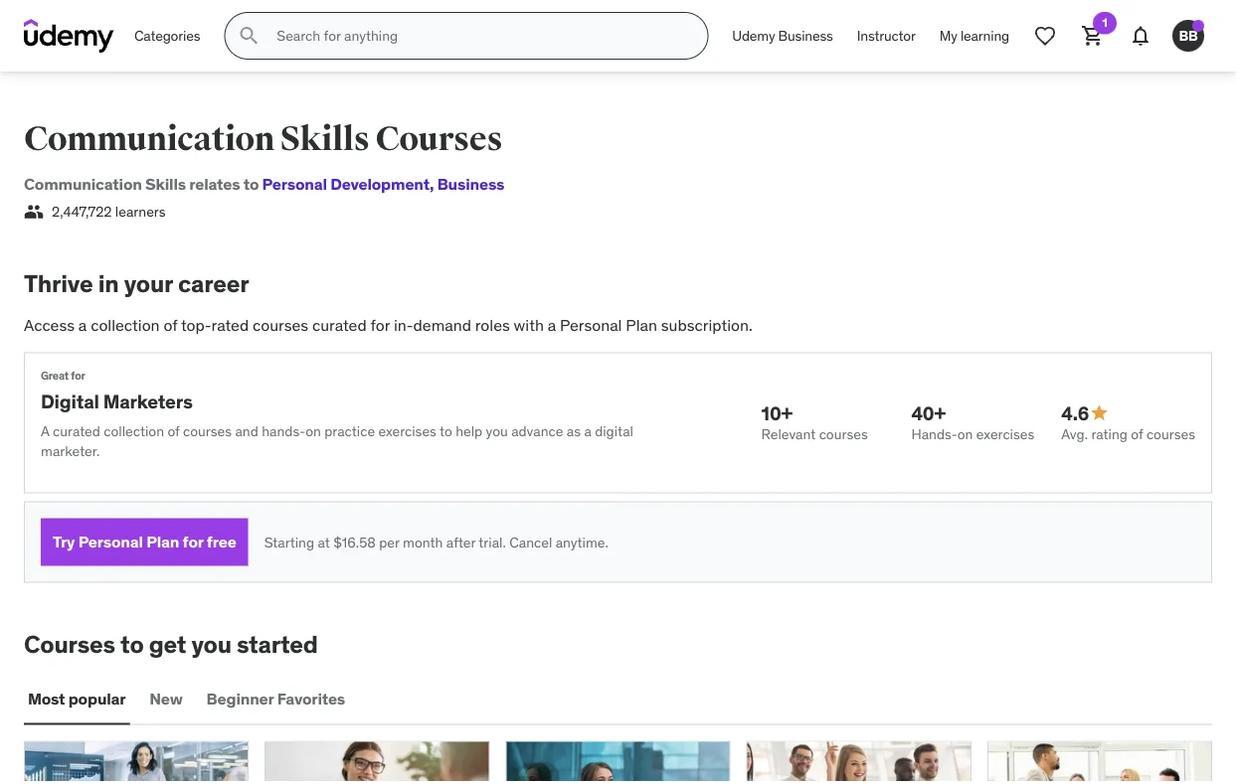 Task type: describe. For each thing, give the bounding box(es) containing it.
try personal plan for free
[[53, 532, 236, 553]]

you inside great for digital marketers a curated collection of courses and hands-on practice exercises to help you advance as a digital marketer.
[[486, 423, 508, 441]]

in
[[98, 269, 119, 299]]

shopping cart with 1 item image
[[1081, 24, 1105, 48]]

communication for communication skills relates to personal development business
[[24, 174, 142, 194]]

1 horizontal spatial to
[[243, 174, 259, 194]]

cancel
[[509, 534, 552, 551]]

wishlist image
[[1034, 24, 1057, 48]]

digital
[[595, 423, 634, 441]]

development
[[330, 174, 430, 194]]

thrive in your career element
[[24, 269, 1213, 584]]

2,447,722 learners
[[52, 203, 166, 221]]

subscription.
[[661, 315, 753, 335]]

communication skills relates to personal development business
[[24, 174, 505, 194]]

top-
[[181, 315, 211, 335]]

a inside great for digital marketers a curated collection of courses and hands-on practice exercises to help you advance as a digital marketer.
[[584, 423, 592, 441]]

starting
[[264, 534, 314, 551]]

roles
[[475, 315, 510, 335]]

get
[[149, 630, 186, 660]]

marketer.
[[41, 442, 100, 460]]

courses right "rating"
[[1147, 425, 1196, 443]]

relevant
[[762, 425, 816, 443]]

at
[[318, 534, 330, 551]]

you have alerts image
[[1193, 20, 1205, 32]]

skills for relates
[[145, 174, 186, 194]]

exercises inside great for digital marketers a curated collection of courses and hands-on practice exercises to help you advance as a digital marketer.
[[378, 423, 437, 441]]

access a collection of top-rated courses curated for in-demand roles with a personal plan subscription.
[[24, 315, 753, 335]]

advance
[[511, 423, 563, 441]]

of right "rating"
[[1131, 425, 1143, 443]]

month
[[403, 534, 443, 551]]

courses to get you started
[[24, 630, 318, 660]]

courses inside great for digital marketers a curated collection of courses and hands-on practice exercises to help you advance as a digital marketer.
[[183, 423, 232, 441]]

0 vertical spatial for
[[371, 315, 390, 335]]

most popular button
[[24, 676, 130, 724]]

my learning
[[940, 27, 1010, 44]]

popular
[[68, 689, 126, 710]]

2 vertical spatial for
[[183, 532, 203, 553]]

thrive in your career
[[24, 269, 249, 299]]

2 vertical spatial to
[[120, 630, 144, 660]]

instructor
[[857, 27, 916, 44]]

categories button
[[122, 12, 212, 60]]

thrive
[[24, 269, 93, 299]]

marketers
[[103, 390, 193, 413]]

hands-
[[912, 425, 958, 443]]

started
[[237, 630, 318, 660]]

40+ hands-on exercises
[[912, 401, 1035, 443]]

my
[[940, 27, 958, 44]]

curated inside great for digital marketers a curated collection of courses and hands-on practice exercises to help you advance as a digital marketer.
[[53, 423, 100, 441]]

$16.58
[[333, 534, 376, 551]]

10+
[[762, 401, 793, 425]]

to inside great for digital marketers a curated collection of courses and hands-on practice exercises to help you advance as a digital marketer.
[[440, 423, 452, 441]]

digital marketers link
[[41, 390, 193, 413]]

starting at $16.58 per month after trial. cancel anytime.
[[264, 534, 609, 551]]

udemy business
[[732, 27, 833, 44]]

0 horizontal spatial plan
[[146, 532, 179, 553]]

business link
[[430, 174, 505, 194]]

communication skills courses
[[24, 118, 503, 160]]

Search for anything text field
[[273, 19, 684, 53]]

hands-
[[262, 423, 306, 441]]

your
[[124, 269, 173, 299]]

try
[[53, 532, 75, 553]]

udemy
[[732, 27, 775, 44]]

udemy image
[[24, 19, 114, 53]]

access
[[24, 315, 75, 335]]

1 horizontal spatial personal
[[262, 174, 327, 194]]

on inside 40+ hands-on exercises
[[958, 425, 973, 443]]

career
[[178, 269, 249, 299]]

in-
[[394, 315, 413, 335]]



Task type: vqa. For each thing, say whether or not it's contained in the screenshot.
free
yes



Task type: locate. For each thing, give the bounding box(es) containing it.
courses
[[253, 315, 308, 335], [183, 423, 232, 441], [819, 425, 868, 443], [1147, 425, 1196, 443]]

courses
[[375, 118, 503, 160], [24, 630, 115, 660]]

1 horizontal spatial on
[[958, 425, 973, 443]]

for
[[371, 315, 390, 335], [71, 369, 85, 383], [183, 532, 203, 553]]

4.6
[[1062, 401, 1090, 425]]

bb link
[[1165, 12, 1213, 60]]

courses inside 10+ relevant courses
[[819, 425, 868, 443]]

skills up learners at top
[[145, 174, 186, 194]]

0 horizontal spatial personal
[[78, 532, 143, 553]]

of left top-
[[164, 315, 177, 335]]

after
[[446, 534, 476, 551]]

1 vertical spatial small image
[[1090, 404, 1109, 423]]

1 horizontal spatial small image
[[1090, 404, 1109, 423]]

courses right relevant
[[819, 425, 868, 443]]

free
[[207, 532, 236, 553]]

2 horizontal spatial personal
[[560, 315, 622, 335]]

1 horizontal spatial for
[[183, 532, 203, 553]]

beginner favorites button
[[203, 676, 349, 724]]

0 horizontal spatial a
[[78, 315, 87, 335]]

small image up "rating"
[[1090, 404, 1109, 423]]

plan
[[626, 315, 657, 335], [146, 532, 179, 553]]

0 vertical spatial business
[[778, 27, 833, 44]]

skills for courses
[[280, 118, 370, 160]]

of down marketers
[[168, 423, 180, 441]]

curated
[[312, 315, 367, 335], [53, 423, 100, 441]]

personal development link
[[262, 174, 430, 194]]

and
[[235, 423, 258, 441]]

1 vertical spatial plan
[[146, 532, 179, 553]]

1 horizontal spatial exercises
[[977, 425, 1035, 443]]

most popular
[[28, 689, 126, 710]]

exercises right 'practice'
[[378, 423, 437, 441]]

0 vertical spatial skills
[[280, 118, 370, 160]]

curated left in-
[[312, 315, 367, 335]]

2 horizontal spatial to
[[440, 423, 452, 441]]

avg.
[[1062, 425, 1088, 443]]

business
[[778, 27, 833, 44], [437, 174, 505, 194]]

1 link
[[1069, 12, 1117, 60]]

2 communication from the top
[[24, 174, 142, 194]]

learning
[[961, 27, 1010, 44]]

my learning link
[[928, 12, 1022, 60]]

1 horizontal spatial plan
[[626, 315, 657, 335]]

a right with on the top left of the page
[[548, 315, 556, 335]]

0 horizontal spatial business
[[437, 174, 505, 194]]

collection down thrive in your career
[[91, 315, 160, 335]]

udemy business link
[[720, 12, 845, 60]]

1 vertical spatial skills
[[145, 174, 186, 194]]

a right as
[[584, 423, 592, 441]]

0 horizontal spatial small image
[[24, 202, 44, 222]]

communication up learners at top
[[24, 118, 275, 160]]

you
[[486, 423, 508, 441], [191, 630, 232, 660]]

as
[[567, 423, 581, 441]]

new
[[150, 689, 183, 710]]

on
[[306, 423, 321, 441], [958, 425, 973, 443]]

1 horizontal spatial courses
[[375, 118, 503, 160]]

beginner favorites
[[207, 689, 345, 710]]

courses right rated
[[253, 315, 308, 335]]

you right the help
[[486, 423, 508, 441]]

personal
[[262, 174, 327, 194], [560, 315, 622, 335], [78, 532, 143, 553]]

for left free
[[183, 532, 203, 553]]

curated up marketer.
[[53, 423, 100, 441]]

1 horizontal spatial you
[[486, 423, 508, 441]]

you right get at bottom left
[[191, 630, 232, 660]]

communication for communication skills courses
[[24, 118, 275, 160]]

demand
[[413, 315, 471, 335]]

skills up 'personal development' "link"
[[280, 118, 370, 160]]

1 vertical spatial for
[[71, 369, 85, 383]]

try personal plan for free link
[[41, 519, 248, 567]]

1 horizontal spatial business
[[778, 27, 833, 44]]

courses up 'business' link
[[375, 118, 503, 160]]

courses left and
[[183, 423, 232, 441]]

rated
[[211, 315, 249, 335]]

for inside great for digital marketers a curated collection of courses and hands-on practice exercises to help you advance as a digital marketer.
[[71, 369, 85, 383]]

0 horizontal spatial courses
[[24, 630, 115, 660]]

small image
[[24, 202, 44, 222], [1090, 404, 1109, 423]]

relates
[[189, 174, 240, 194]]

personal down the communication skills courses
[[262, 174, 327, 194]]

2 vertical spatial personal
[[78, 532, 143, 553]]

0 vertical spatial you
[[486, 423, 508, 441]]

great
[[41, 369, 69, 383]]

anytime.
[[556, 534, 609, 551]]

to right relates
[[243, 174, 259, 194]]

to left the help
[[440, 423, 452, 441]]

per
[[379, 534, 400, 551]]

plan left free
[[146, 532, 179, 553]]

communication up 2,447,722
[[24, 174, 142, 194]]

2,447,722
[[52, 203, 112, 221]]

beginner
[[207, 689, 274, 710]]

0 vertical spatial courses
[[375, 118, 503, 160]]

0 horizontal spatial for
[[71, 369, 85, 383]]

instructor link
[[845, 12, 928, 60]]

0 vertical spatial communication
[[24, 118, 275, 160]]

1 vertical spatial to
[[440, 423, 452, 441]]

to
[[243, 174, 259, 194], [440, 423, 452, 441], [120, 630, 144, 660]]

1 communication from the top
[[24, 118, 275, 160]]

0 horizontal spatial you
[[191, 630, 232, 660]]

trial.
[[479, 534, 506, 551]]

1 vertical spatial you
[[191, 630, 232, 660]]

0 vertical spatial small image
[[24, 202, 44, 222]]

exercises left avg.
[[977, 425, 1035, 443]]

for right great
[[71, 369, 85, 383]]

2 horizontal spatial for
[[371, 315, 390, 335]]

a
[[78, 315, 87, 335], [548, 315, 556, 335], [584, 423, 592, 441]]

help
[[456, 423, 483, 441]]

skills
[[280, 118, 370, 160], [145, 174, 186, 194]]

courses up most popular
[[24, 630, 115, 660]]

1
[[1103, 15, 1108, 30]]

small image left 2,447,722
[[24, 202, 44, 222]]

most
[[28, 689, 65, 710]]

notifications image
[[1129, 24, 1153, 48]]

submit search image
[[237, 24, 261, 48]]

collection inside great for digital marketers a curated collection of courses and hands-on practice exercises to help you advance as a digital marketer.
[[104, 423, 164, 441]]

1 vertical spatial personal
[[560, 315, 622, 335]]

to left get at bottom left
[[120, 630, 144, 660]]

digital
[[41, 390, 99, 413]]

0 horizontal spatial on
[[306, 423, 321, 441]]

1 horizontal spatial a
[[548, 315, 556, 335]]

a right access
[[78, 315, 87, 335]]

collection
[[91, 315, 160, 335], [104, 423, 164, 441]]

0 vertical spatial personal
[[262, 174, 327, 194]]

1 vertical spatial curated
[[53, 423, 100, 441]]

collection down marketers
[[104, 423, 164, 441]]

1 vertical spatial collection
[[104, 423, 164, 441]]

of inside great for digital marketers a curated collection of courses and hands-on practice exercises to help you advance as a digital marketer.
[[168, 423, 180, 441]]

2 horizontal spatial a
[[584, 423, 592, 441]]

personal right with on the top left of the page
[[560, 315, 622, 335]]

practice
[[325, 423, 375, 441]]

communication
[[24, 118, 275, 160], [24, 174, 142, 194]]

learners
[[115, 203, 166, 221]]

bb
[[1179, 26, 1198, 44]]

0 horizontal spatial curated
[[53, 423, 100, 441]]

on inside great for digital marketers a curated collection of courses and hands-on practice exercises to help you advance as a digital marketer.
[[306, 423, 321, 441]]

small image inside thrive in your career element
[[1090, 404, 1109, 423]]

new button
[[146, 676, 187, 724]]

0 horizontal spatial to
[[120, 630, 144, 660]]

1 vertical spatial courses
[[24, 630, 115, 660]]

0 vertical spatial collection
[[91, 315, 160, 335]]

favorites
[[277, 689, 345, 710]]

1 vertical spatial business
[[437, 174, 505, 194]]

10+ relevant courses
[[762, 401, 868, 443]]

for left in-
[[371, 315, 390, 335]]

0 vertical spatial curated
[[312, 315, 367, 335]]

personal right try
[[78, 532, 143, 553]]

1 vertical spatial communication
[[24, 174, 142, 194]]

0 vertical spatial to
[[243, 174, 259, 194]]

0 vertical spatial plan
[[626, 315, 657, 335]]

a
[[41, 423, 49, 441]]

0 horizontal spatial exercises
[[378, 423, 437, 441]]

great for digital marketers a curated collection of courses and hands-on practice exercises to help you advance as a digital marketer.
[[41, 369, 634, 460]]

exercises inside 40+ hands-on exercises
[[977, 425, 1035, 443]]

business right udemy
[[778, 27, 833, 44]]

rating
[[1092, 425, 1128, 443]]

0 horizontal spatial skills
[[145, 174, 186, 194]]

avg. rating of courses
[[1062, 425, 1196, 443]]

1 horizontal spatial curated
[[312, 315, 367, 335]]

with
[[514, 315, 544, 335]]

categories
[[134, 27, 200, 44]]

plan left subscription.
[[626, 315, 657, 335]]

business right development
[[437, 174, 505, 194]]

1 horizontal spatial skills
[[280, 118, 370, 160]]

40+
[[912, 401, 946, 425]]



